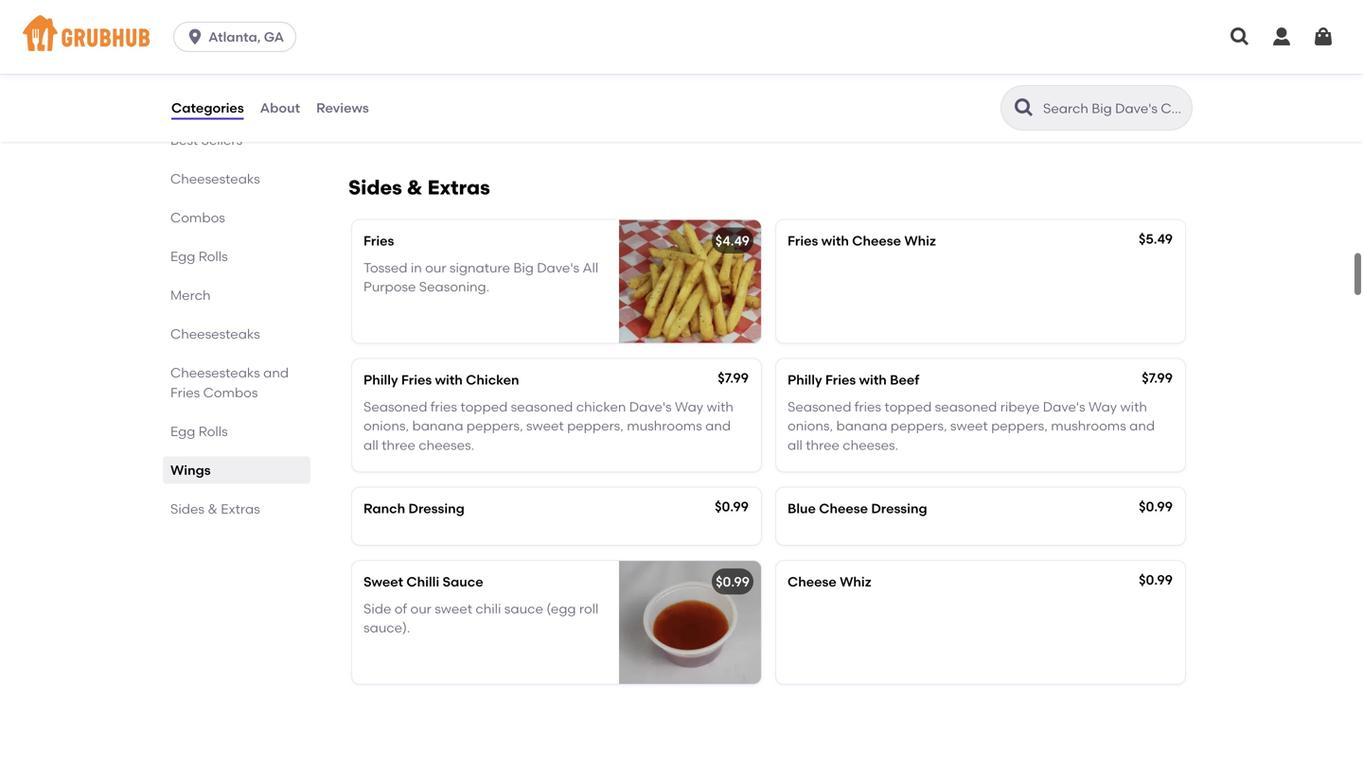 Task type: locate. For each thing, give the bounding box(es) containing it.
0 horizontal spatial wings
[[170, 462, 211, 478]]

1 all from the left
[[364, 437, 379, 454]]

onions, down philly fries with chicken at the left of the page
[[364, 418, 409, 434]]

2 philly from the left
[[788, 372, 822, 388]]

0 horizontal spatial banana
[[412, 418, 463, 434]]

1 horizontal spatial dave's
[[629, 399, 672, 415]]

banana inside seasoned fries topped seasoned chicken dave's way with onions, banana peppers, sweet peppers, mushrooms and all three cheeses.
[[412, 418, 463, 434]]

0 horizontal spatial three
[[382, 437, 416, 454]]

1 vertical spatial egg
[[170, 424, 195, 440]]

three up blue
[[806, 437, 840, 454]]

svg image
[[1229, 26, 1252, 48], [1312, 26, 1335, 48]]

rolls up merch
[[199, 248, 228, 264]]

0 vertical spatial cheese
[[852, 233, 901, 249]]

our
[[425, 260, 446, 276], [410, 601, 432, 617]]

1 vertical spatial egg rolls
[[170, 424, 228, 440]]

0 horizontal spatial all
[[364, 437, 379, 454]]

three
[[382, 437, 416, 454], [806, 437, 840, 454]]

topped for chicken
[[460, 399, 508, 415]]

1 vertical spatial wings
[[170, 462, 211, 478]]

way inside seasoned fries topped seasoned chicken dave's way with onions, banana peppers, sweet peppers, mushrooms and all three cheeses.
[[675, 399, 704, 415]]

cheesesteaks and fries combos
[[170, 365, 289, 401]]

10 piece wings button
[[352, 80, 761, 137]]

dave's right ribeye
[[1043, 399, 1086, 415]]

1 mushrooms from the left
[[627, 418, 702, 434]]

sweet for ribeye
[[950, 418, 988, 434]]

1 dressing from the left
[[409, 501, 465, 517]]

1 horizontal spatial topped
[[885, 399, 932, 415]]

1 vertical spatial our
[[410, 601, 432, 617]]

4 peppers, from the left
[[991, 418, 1048, 434]]

sides & extras
[[348, 176, 490, 200], [170, 501, 260, 517]]

1 cheesesteaks from the top
[[170, 171, 260, 187]]

egg down cheesesteaks and fries combos
[[170, 424, 195, 440]]

0 horizontal spatial seasoned
[[364, 399, 427, 415]]

rolls down cheesesteaks and fries combos
[[199, 424, 228, 440]]

1 horizontal spatial onions,
[[788, 418, 833, 434]]

0 horizontal spatial cheeses.
[[419, 437, 474, 454]]

2 onions, from the left
[[788, 418, 833, 434]]

mushrooms for chicken
[[627, 418, 702, 434]]

0 vertical spatial sides & extras
[[348, 176, 490, 200]]

1 vertical spatial cheesesteaks
[[170, 326, 260, 342]]

and inside seasoned fries topped seasoned chicken dave's way with onions, banana peppers, sweet peppers, mushrooms and all three cheeses.
[[705, 418, 731, 434]]

0 horizontal spatial sides & extras
[[170, 501, 260, 517]]

topped down chicken
[[460, 399, 508, 415]]

dave's
[[537, 260, 580, 276], [629, 399, 672, 415], [1043, 399, 1086, 415]]

3 cheesesteaks from the top
[[170, 365, 260, 381]]

2 $7.99 from the left
[[1142, 370, 1173, 386]]

0 vertical spatial egg
[[170, 248, 195, 264]]

egg rolls up merch
[[170, 248, 228, 264]]

2 cheeses. from the left
[[843, 437, 899, 454]]

1 horizontal spatial svg image
[[1312, 26, 1335, 48]]

mushrooms inside seasoned fries topped seasoned ribeye dave's way with onions, banana peppers, sweet peppers, mushrooms and all three cheeses.
[[1051, 418, 1126, 434]]

all for seasoned fries topped seasoned chicken dave's way with onions, banana peppers, sweet peppers, mushrooms and all three cheeses.
[[364, 437, 379, 454]]

topped
[[460, 399, 508, 415], [885, 399, 932, 415]]

egg up merch
[[170, 248, 195, 264]]

1 horizontal spatial way
[[1089, 399, 1117, 415]]

1 vertical spatial whiz
[[840, 574, 872, 590]]

and for seasoned fries topped seasoned ribeye dave's way with onions, banana peppers, sweet peppers, mushrooms and all three cheeses.
[[1130, 418, 1155, 434]]

$0.99
[[715, 499, 749, 515], [1139, 499, 1173, 515], [1139, 572, 1173, 588], [716, 574, 750, 590]]

0 horizontal spatial topped
[[460, 399, 508, 415]]

2 three from the left
[[806, 437, 840, 454]]

1 vertical spatial rolls
[[199, 424, 228, 440]]

Search Big Dave's Cheesesteaks - Downtown search field
[[1041, 99, 1186, 117]]

all inside seasoned fries topped seasoned chicken dave's way with onions, banana peppers, sweet peppers, mushrooms and all three cheeses.
[[364, 437, 379, 454]]

seasoned down philly fries with chicken at the left of the page
[[364, 399, 427, 415]]

1 topped from the left
[[460, 399, 508, 415]]

cheeses.
[[419, 437, 474, 454], [843, 437, 899, 454]]

all
[[583, 260, 599, 276]]

sweet inside seasoned fries topped seasoned chicken dave's way with onions, banana peppers, sweet peppers, mushrooms and all three cheeses.
[[526, 418, 564, 434]]

1 seasoned from the left
[[511, 399, 573, 415]]

best sellers
[[170, 132, 242, 148]]

fries
[[364, 233, 394, 249], [788, 233, 818, 249], [401, 372, 432, 388], [825, 372, 856, 388], [170, 385, 200, 401]]

topped down beef
[[885, 399, 932, 415]]

seasoned inside seasoned fries topped seasoned chicken dave's way with onions, banana peppers, sweet peppers, mushrooms and all three cheeses.
[[364, 399, 427, 415]]

1 horizontal spatial three
[[806, 437, 840, 454]]

1 vertical spatial extras
[[221, 501, 260, 517]]

2 horizontal spatial sweet
[[950, 418, 988, 434]]

1 horizontal spatial sweet
[[526, 418, 564, 434]]

2 vertical spatial cheese
[[788, 574, 837, 590]]

sweet
[[364, 574, 403, 590]]

1 horizontal spatial wings
[[420, 93, 460, 109]]

(egg
[[546, 601, 576, 617]]

2 egg rolls from the top
[[170, 424, 228, 440]]

combos inside cheesesteaks and fries combos
[[203, 385, 258, 401]]

egg
[[170, 248, 195, 264], [170, 424, 195, 440]]

2 seasoned from the left
[[788, 399, 852, 415]]

0 horizontal spatial &
[[208, 501, 218, 517]]

in
[[411, 260, 422, 276]]

fries
[[431, 399, 457, 415], [855, 399, 881, 415]]

0 horizontal spatial $7.99
[[718, 370, 749, 386]]

1 horizontal spatial all
[[788, 437, 803, 454]]

onions, inside seasoned fries topped seasoned chicken dave's way with onions, banana peppers, sweet peppers, mushrooms and all three cheeses.
[[364, 418, 409, 434]]

1 horizontal spatial and
[[705, 418, 731, 434]]

dave's for chicken
[[629, 399, 672, 415]]

1 cheeses. from the left
[[419, 437, 474, 454]]

2 svg image from the left
[[1312, 26, 1335, 48]]

seasoning.
[[419, 279, 490, 295]]

2 vertical spatial cheesesteaks
[[170, 365, 260, 381]]

0 vertical spatial sides
[[348, 176, 402, 200]]

extras
[[428, 176, 490, 200], [221, 501, 260, 517]]

wings inside 10 piece wings button
[[420, 93, 460, 109]]

2 cheesesteaks from the top
[[170, 326, 260, 342]]

seasoned inside seasoned fries topped seasoned ribeye dave's way with onions, banana peppers, sweet peppers, mushrooms and all three cheeses.
[[935, 399, 997, 415]]

wings
[[420, 93, 460, 109], [170, 462, 211, 478]]

svg image
[[1271, 26, 1293, 48], [186, 27, 205, 46]]

cheeses. down philly fries with chicken at the left of the page
[[419, 437, 474, 454]]

seasoned
[[364, 399, 427, 415], [788, 399, 852, 415]]

0 vertical spatial wings
[[420, 93, 460, 109]]

0 vertical spatial rolls
[[199, 248, 228, 264]]

topped inside seasoned fries topped seasoned ribeye dave's way with onions, banana peppers, sweet peppers, mushrooms and all three cheeses.
[[885, 399, 932, 415]]

1 seasoned from the left
[[364, 399, 427, 415]]

sides
[[348, 176, 402, 200], [170, 501, 204, 517]]

way right ribeye
[[1089, 399, 1117, 415]]

our right the 'in'
[[425, 260, 446, 276]]

0 vertical spatial egg rolls
[[170, 248, 228, 264]]

$4.49
[[716, 233, 750, 249]]

seasoned inside seasoned fries topped seasoned ribeye dave's way with onions, banana peppers, sweet peppers, mushrooms and all three cheeses.
[[788, 399, 852, 415]]

2 all from the left
[[788, 437, 803, 454]]

search icon image
[[1013, 97, 1036, 119]]

side of our sweet chili sauce (egg roll sauce).
[[364, 601, 599, 636]]

0 vertical spatial cheesesteaks
[[170, 171, 260, 187]]

sweet inside seasoned fries topped seasoned ribeye dave's way with onions, banana peppers, sweet peppers, mushrooms and all three cheeses.
[[950, 418, 988, 434]]

onions, for seasoned fries topped seasoned chicken dave's way with onions, banana peppers, sweet peppers, mushrooms and all three cheeses.
[[364, 418, 409, 434]]

1 horizontal spatial cheeses.
[[843, 437, 899, 454]]

2 way from the left
[[1089, 399, 1117, 415]]

0 horizontal spatial dressing
[[409, 501, 465, 517]]

our inside side of our sweet chili sauce (egg roll sauce).
[[410, 601, 432, 617]]

seasoned for seasoned fries topped seasoned ribeye dave's way with onions, banana peppers, sweet peppers, mushrooms and all three cheeses.
[[788, 399, 852, 415]]

three inside seasoned fries topped seasoned ribeye dave's way with onions, banana peppers, sweet peppers, mushrooms and all three cheeses.
[[806, 437, 840, 454]]

merch
[[170, 287, 211, 303]]

cheeses. for beef
[[843, 437, 899, 454]]

chicken
[[576, 399, 626, 415]]

1 vertical spatial &
[[208, 501, 218, 517]]

dave's inside tossed in our signature big dave's all purpose seasoning.
[[537, 260, 580, 276]]

1 horizontal spatial fries
[[855, 399, 881, 415]]

all inside seasoned fries topped seasoned ribeye dave's way with onions, banana peppers, sweet peppers, mushrooms and all three cheeses.
[[788, 437, 803, 454]]

rolls
[[199, 248, 228, 264], [199, 424, 228, 440]]

fries for beef
[[855, 399, 881, 415]]

way for seasoned fries topped seasoned chicken dave's way with onions, banana peppers, sweet peppers, mushrooms and all three cheeses.
[[675, 399, 704, 415]]

1 vertical spatial combos
[[203, 385, 258, 401]]

onions, down philly fries with beef
[[788, 418, 833, 434]]

about
[[260, 100, 300, 116]]

way inside seasoned fries topped seasoned ribeye dave's way with onions, banana peppers, sweet peppers, mushrooms and all three cheeses.
[[1089, 399, 1117, 415]]

seasoned inside seasoned fries topped seasoned chicken dave's way with onions, banana peppers, sweet peppers, mushrooms and all three cheeses.
[[511, 399, 573, 415]]

2 fries from the left
[[855, 399, 881, 415]]

seasoned fries topped seasoned ribeye dave's way with onions, banana peppers, sweet peppers, mushrooms and all three cheeses.
[[788, 399, 1155, 454]]

0 horizontal spatial sweet
[[435, 601, 472, 617]]

fries for chicken
[[431, 399, 457, 415]]

topped inside seasoned fries topped seasoned chicken dave's way with onions, banana peppers, sweet peppers, mushrooms and all three cheeses.
[[460, 399, 508, 415]]

0 horizontal spatial dave's
[[537, 260, 580, 276]]

1 peppers, from the left
[[467, 418, 523, 434]]

1 horizontal spatial dressing
[[871, 501, 927, 517]]

purpose
[[364, 279, 416, 295]]

our right of
[[410, 601, 432, 617]]

dressing
[[409, 501, 465, 517], [871, 501, 927, 517]]

1 horizontal spatial seasoned
[[935, 399, 997, 415]]

dave's left the all
[[537, 260, 580, 276]]

seasoned
[[511, 399, 573, 415], [935, 399, 997, 415]]

0 horizontal spatial fries
[[431, 399, 457, 415]]

about button
[[259, 74, 301, 142]]

chicken
[[466, 372, 519, 388]]

categories button
[[170, 74, 245, 142]]

seasoned for seasoned fries topped seasoned chicken dave's way with onions, banana peppers, sweet peppers, mushrooms and all three cheeses.
[[364, 399, 427, 415]]

1 horizontal spatial extras
[[428, 176, 490, 200]]

all up blue
[[788, 437, 803, 454]]

three up ranch
[[382, 437, 416, 454]]

philly
[[364, 372, 398, 388], [788, 372, 822, 388]]

three inside seasoned fries topped seasoned chicken dave's way with onions, banana peppers, sweet peppers, mushrooms and all three cheeses.
[[382, 437, 416, 454]]

best
[[170, 132, 198, 148]]

and for seasoned fries topped seasoned chicken dave's way with onions, banana peppers, sweet peppers, mushrooms and all three cheeses.
[[705, 418, 731, 434]]

0 vertical spatial extras
[[428, 176, 490, 200]]

1 vertical spatial sides
[[170, 501, 204, 517]]

our for signature
[[425, 260, 446, 276]]

0 horizontal spatial and
[[263, 365, 289, 381]]

way right chicken
[[675, 399, 704, 415]]

egg rolls
[[170, 248, 228, 264], [170, 424, 228, 440]]

dave's for ribeye
[[1043, 399, 1086, 415]]

sauce).
[[364, 620, 410, 636]]

dave's inside seasoned fries topped seasoned chicken dave's way with onions, banana peppers, sweet peppers, mushrooms and all three cheeses.
[[629, 399, 672, 415]]

0 horizontal spatial seasoned
[[511, 399, 573, 415]]

with
[[821, 233, 849, 249], [435, 372, 463, 388], [859, 372, 887, 388], [707, 399, 734, 415], [1120, 399, 1147, 415]]

0 horizontal spatial onions,
[[364, 418, 409, 434]]

banana down philly fries with chicken at the left of the page
[[412, 418, 463, 434]]

onions, for seasoned fries topped seasoned ribeye dave's way with onions, banana peppers, sweet peppers, mushrooms and all three cheeses.
[[788, 418, 833, 434]]

onions, inside seasoned fries topped seasoned ribeye dave's way with onions, banana peppers, sweet peppers, mushrooms and all three cheeses.
[[788, 418, 833, 434]]

0 horizontal spatial svg image
[[1229, 26, 1252, 48]]

1 three from the left
[[382, 437, 416, 454]]

our inside tossed in our signature big dave's all purpose seasoning.
[[425, 260, 446, 276]]

seasoned down philly fries with beef
[[788, 399, 852, 415]]

1 horizontal spatial &
[[407, 176, 423, 200]]

cheeses. inside seasoned fries topped seasoned ribeye dave's way with onions, banana peppers, sweet peppers, mushrooms and all three cheeses.
[[843, 437, 899, 454]]

2 seasoned from the left
[[935, 399, 997, 415]]

mushrooms inside seasoned fries topped seasoned chicken dave's way with onions, banana peppers, sweet peppers, mushrooms and all three cheeses.
[[627, 418, 702, 434]]

1 vertical spatial sides & extras
[[170, 501, 260, 517]]

0 horizontal spatial sides
[[170, 501, 204, 517]]

1 horizontal spatial $7.99
[[1142, 370, 1173, 386]]

whiz
[[904, 233, 936, 249], [840, 574, 872, 590]]

&
[[407, 176, 423, 200], [208, 501, 218, 517]]

0 horizontal spatial way
[[675, 399, 704, 415]]

peppers,
[[467, 418, 523, 434], [567, 418, 624, 434], [891, 418, 947, 434], [991, 418, 1048, 434]]

main navigation navigation
[[0, 0, 1363, 74]]

1 fries from the left
[[431, 399, 457, 415]]

seasoned for ribeye
[[935, 399, 997, 415]]

1 $7.99 from the left
[[718, 370, 749, 386]]

2 horizontal spatial dave's
[[1043, 399, 1086, 415]]

2 mushrooms from the left
[[1051, 418, 1126, 434]]

cheeses. up blue cheese dressing
[[843, 437, 899, 454]]

fries down philly fries with beef
[[855, 399, 881, 415]]

1 horizontal spatial banana
[[836, 418, 887, 434]]

onions,
[[364, 418, 409, 434], [788, 418, 833, 434]]

dave's right chicken
[[629, 399, 672, 415]]

reviews button
[[315, 74, 370, 142]]

banana inside seasoned fries topped seasoned ribeye dave's way with onions, banana peppers, sweet peppers, mushrooms and all three cheeses.
[[836, 418, 887, 434]]

cheeses. inside seasoned fries topped seasoned chicken dave's way with onions, banana peppers, sweet peppers, mushrooms and all three cheeses.
[[419, 437, 474, 454]]

and
[[263, 365, 289, 381], [705, 418, 731, 434], [1130, 418, 1155, 434]]

1 banana from the left
[[412, 418, 463, 434]]

philly fries with chicken
[[364, 372, 519, 388]]

0 horizontal spatial mushrooms
[[627, 418, 702, 434]]

1 horizontal spatial mushrooms
[[1051, 418, 1126, 434]]

fries with cheese whiz
[[788, 233, 936, 249]]

fries inside cheesesteaks and fries combos
[[170, 385, 200, 401]]

svg image inside "atlanta, ga" button
[[186, 27, 205, 46]]

1 way from the left
[[675, 399, 704, 415]]

0 vertical spatial combos
[[170, 210, 225, 226]]

ribeye
[[1000, 399, 1040, 415]]

seasoned down chicken
[[511, 399, 573, 415]]

1 onions, from the left
[[364, 418, 409, 434]]

2 topped from the left
[[885, 399, 932, 415]]

blue cheese dressing
[[788, 501, 927, 517]]

fries down philly fries with chicken at the left of the page
[[431, 399, 457, 415]]

seasoned left ribeye
[[935, 399, 997, 415]]

and inside seasoned fries topped seasoned ribeye dave's way with onions, banana peppers, sweet peppers, mushrooms and all three cheeses.
[[1130, 418, 1155, 434]]

banana
[[412, 418, 463, 434], [836, 418, 887, 434]]

$0.99 for cheese whiz
[[1139, 572, 1173, 588]]

1 horizontal spatial svg image
[[1271, 26, 1293, 48]]

fries image
[[619, 220, 761, 343]]

sweet
[[526, 418, 564, 434], [950, 418, 988, 434], [435, 601, 472, 617]]

0 horizontal spatial whiz
[[840, 574, 872, 590]]

0 vertical spatial our
[[425, 260, 446, 276]]

tossed in our signature big dave's all purpose seasoning.
[[364, 260, 599, 295]]

mushrooms for ribeye
[[1051, 418, 1126, 434]]

banana down philly fries with beef
[[836, 418, 887, 434]]

cheese
[[852, 233, 901, 249], [819, 501, 868, 517], [788, 574, 837, 590]]

1 egg rolls from the top
[[170, 248, 228, 264]]

fries inside seasoned fries topped seasoned ribeye dave's way with onions, banana peppers, sweet peppers, mushrooms and all three cheeses.
[[855, 399, 881, 415]]

1 philly from the left
[[364, 372, 398, 388]]

1 vertical spatial cheese
[[819, 501, 868, 517]]

0 horizontal spatial svg image
[[186, 27, 205, 46]]

2 banana from the left
[[836, 418, 887, 434]]

0 horizontal spatial philly
[[364, 372, 398, 388]]

2 rolls from the top
[[199, 424, 228, 440]]

banana for chicken
[[412, 418, 463, 434]]

$0.99 for blue cheese dressing
[[1139, 499, 1173, 515]]

1 horizontal spatial seasoned
[[788, 399, 852, 415]]

1 horizontal spatial philly
[[788, 372, 822, 388]]

fries inside seasoned fries topped seasoned chicken dave's way with onions, banana peppers, sweet peppers, mushrooms and all three cheeses.
[[431, 399, 457, 415]]

combos
[[170, 210, 225, 226], [203, 385, 258, 401]]

2 horizontal spatial and
[[1130, 418, 1155, 434]]

big
[[513, 260, 534, 276]]

$7.99 for seasoned fries topped seasoned ribeye dave's way with onions, banana peppers, sweet peppers, mushrooms and all three cheeses.
[[1142, 370, 1173, 386]]

1 horizontal spatial whiz
[[904, 233, 936, 249]]

dave's inside seasoned fries topped seasoned ribeye dave's way with onions, banana peppers, sweet peppers, mushrooms and all three cheeses.
[[1043, 399, 1086, 415]]

sweet inside side of our sweet chili sauce (egg roll sauce).
[[435, 601, 472, 617]]

mushrooms
[[627, 418, 702, 434], [1051, 418, 1126, 434]]

sellers
[[201, 132, 242, 148]]

banana for beef
[[836, 418, 887, 434]]

10
[[364, 93, 377, 109]]

all
[[364, 437, 379, 454], [788, 437, 803, 454]]

0 vertical spatial &
[[407, 176, 423, 200]]

egg rolls down cheesesteaks and fries combos
[[170, 424, 228, 440]]

$7.99
[[718, 370, 749, 386], [1142, 370, 1173, 386]]

and inside cheesesteaks and fries combos
[[263, 365, 289, 381]]

way
[[675, 399, 704, 415], [1089, 399, 1117, 415]]

cheesesteaks
[[170, 171, 260, 187], [170, 326, 260, 342], [170, 365, 260, 381]]

all up ranch
[[364, 437, 379, 454]]



Task type: describe. For each thing, give the bounding box(es) containing it.
three for seasoned fries topped seasoned chicken dave's way with onions, banana peppers, sweet peppers, mushrooms and all three cheeses.
[[382, 437, 416, 454]]

ranch
[[364, 501, 405, 517]]

1 svg image from the left
[[1229, 26, 1252, 48]]

roll
[[579, 601, 599, 617]]

2 dressing from the left
[[871, 501, 927, 517]]

3 peppers, from the left
[[891, 418, 947, 434]]

$7.99 for seasoned fries topped seasoned chicken dave's way with onions, banana peppers, sweet peppers, mushrooms and all three cheeses.
[[718, 370, 749, 386]]

three for seasoned fries topped seasoned ribeye dave's way with onions, banana peppers, sweet peppers, mushrooms and all three cheeses.
[[806, 437, 840, 454]]

atlanta, ga
[[208, 29, 284, 45]]

2 peppers, from the left
[[567, 418, 624, 434]]

tossed
[[364, 260, 408, 276]]

piece
[[380, 93, 417, 109]]

$5.49
[[1139, 231, 1173, 247]]

reviews
[[316, 100, 369, 116]]

philly for philly fries with beef
[[788, 372, 822, 388]]

seasoned fries topped seasoned chicken dave's way with onions, banana peppers, sweet peppers, mushrooms and all three cheeses.
[[364, 399, 734, 454]]

cheeses. for chicken
[[419, 437, 474, 454]]

sweet chilli sauce image
[[619, 561, 761, 685]]

sweet chilli sauce
[[364, 574, 483, 590]]

way for seasoned fries topped seasoned ribeye dave's way with onions, banana peppers, sweet peppers, mushrooms and all three cheeses.
[[1089, 399, 1117, 415]]

blue
[[788, 501, 816, 517]]

dave's for big
[[537, 260, 580, 276]]

categories
[[171, 100, 244, 116]]

1 horizontal spatial sides & extras
[[348, 176, 490, 200]]

1 horizontal spatial sides
[[348, 176, 402, 200]]

signature
[[450, 260, 510, 276]]

0 vertical spatial whiz
[[904, 233, 936, 249]]

0 horizontal spatial extras
[[221, 501, 260, 517]]

ga
[[264, 29, 284, 45]]

cheesesteaks inside cheesesteaks and fries combos
[[170, 365, 260, 381]]

philly fries with beef
[[788, 372, 920, 388]]

with inside seasoned fries topped seasoned chicken dave's way with onions, banana peppers, sweet peppers, mushrooms and all three cheeses.
[[707, 399, 734, 415]]

1 egg from the top
[[170, 248, 195, 264]]

all for seasoned fries topped seasoned ribeye dave's way with onions, banana peppers, sweet peppers, mushrooms and all three cheeses.
[[788, 437, 803, 454]]

10 piece wings
[[364, 93, 460, 109]]

seasoned for chicken
[[511, 399, 573, 415]]

chili
[[476, 601, 501, 617]]

philly for philly fries with chicken
[[364, 372, 398, 388]]

chilli
[[407, 574, 439, 590]]

our for sweet
[[410, 601, 432, 617]]

sweet for chicken
[[526, 418, 564, 434]]

sauce
[[443, 574, 483, 590]]

beef
[[890, 372, 920, 388]]

$0.99 for ranch dressing
[[715, 499, 749, 515]]

2 egg from the top
[[170, 424, 195, 440]]

ranch dressing
[[364, 501, 465, 517]]

of
[[395, 601, 407, 617]]

with inside seasoned fries topped seasoned ribeye dave's way with onions, banana peppers, sweet peppers, mushrooms and all three cheeses.
[[1120, 399, 1147, 415]]

atlanta,
[[208, 29, 261, 45]]

side
[[364, 601, 391, 617]]

atlanta, ga button
[[173, 22, 304, 52]]

sauce
[[504, 601, 543, 617]]

cheese whiz
[[788, 574, 872, 590]]

topped for beef
[[885, 399, 932, 415]]

1 rolls from the top
[[199, 248, 228, 264]]



Task type: vqa. For each thing, say whether or not it's contained in the screenshot.
light
no



